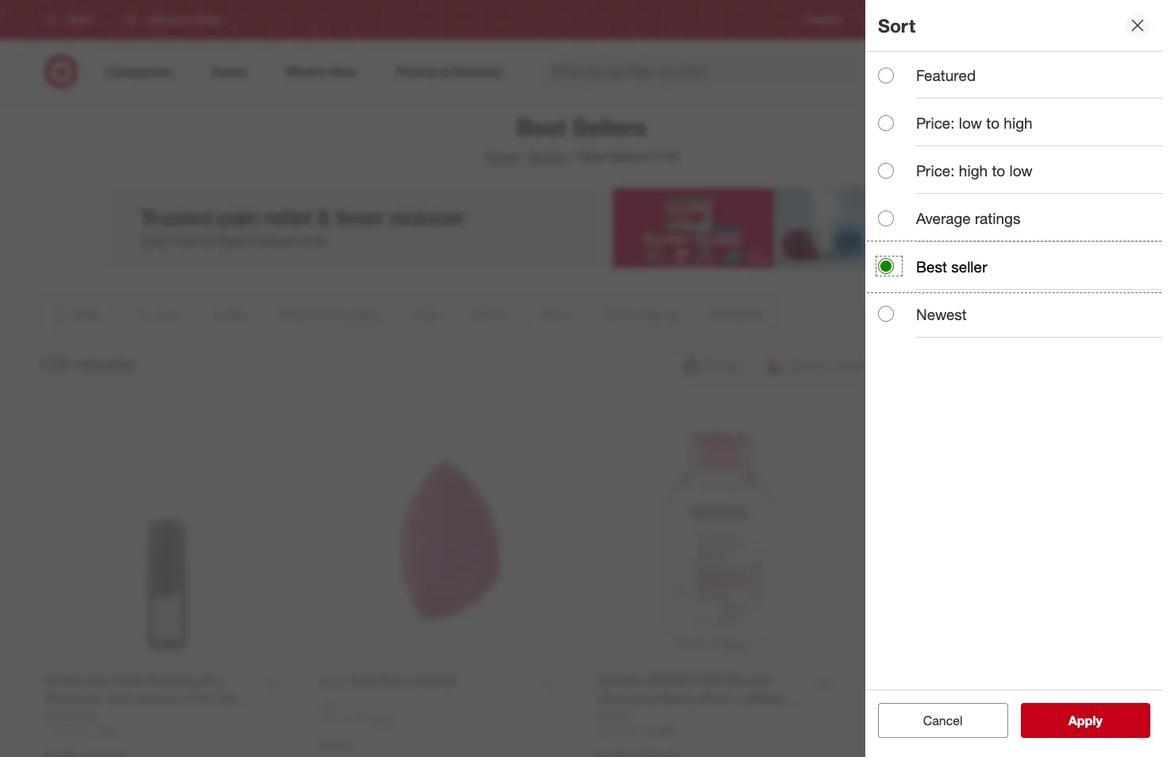 Task type: describe. For each thing, give the bounding box(es) containing it.
search
[[926, 65, 964, 81]]

0 vertical spatial sellers
[[573, 113, 647, 141]]

registry
[[807, 14, 842, 26]]

4644
[[923, 725, 944, 737]]

price: high to low
[[917, 161, 1033, 180]]

target link
[[484, 149, 519, 164]]

best for seller
[[917, 257, 948, 275]]

find stores link
[[1080, 13, 1128, 27]]

apply button
[[1021, 703, 1151, 738]]

advertisement region
[[105, 188, 1058, 268]]

results
[[74, 352, 133, 375]]

21788 link
[[597, 723, 842, 737]]

176
[[39, 352, 69, 375]]

1012 link
[[44, 723, 289, 737]]

weekly ad link
[[867, 13, 912, 27]]

1 horizontal spatial best
[[580, 149, 606, 164]]

0 vertical spatial high
[[1004, 114, 1033, 132]]

0 horizontal spatial high
[[959, 161, 988, 180]]

1 vertical spatial sellers
[[610, 149, 648, 164]]

to for high
[[987, 114, 1000, 132]]

find
[[1080, 14, 1098, 26]]

$7.00
[[321, 736, 352, 752]]

What can we help you find? suggestions appear below search field
[[541, 54, 937, 89]]

beauty link
[[529, 149, 569, 164]]

average ratings
[[917, 209, 1021, 228]]

apply
[[1069, 713, 1103, 728]]

average
[[917, 209, 971, 228]]

4644 link
[[874, 724, 1119, 738]]

price: for price: high to low
[[917, 161, 955, 180]]

1 horizontal spatial low
[[1010, 161, 1033, 180]]

weekly
[[867, 14, 898, 26]]

price: low to high
[[917, 114, 1033, 132]]

cancel button
[[879, 703, 1008, 738]]



Task type: locate. For each thing, give the bounding box(es) containing it.
2 vertical spatial best
[[917, 257, 948, 275]]

sort dialog
[[866, 0, 1164, 757]]

best inside sort dialog
[[917, 257, 948, 275]]

2 horizontal spatial best
[[917, 257, 948, 275]]

(176)
[[652, 149, 680, 164]]

price: for price: low to high
[[917, 114, 955, 132]]

best seller
[[917, 257, 988, 275]]

1 horizontal spatial high
[[1004, 114, 1033, 132]]

/ right target
[[522, 149, 526, 164]]

to up the price: high to low
[[987, 114, 1000, 132]]

1 vertical spatial to
[[992, 161, 1006, 180]]

cancel
[[924, 713, 963, 728]]

0 horizontal spatial /
[[522, 149, 526, 164]]

to for low
[[992, 161, 1006, 180]]

beauty
[[529, 149, 569, 164]]

sort
[[879, 14, 916, 36]]

high up the price: high to low
[[1004, 114, 1033, 132]]

/
[[522, 149, 526, 164], [573, 149, 577, 164]]

0 horizontal spatial best
[[517, 113, 566, 141]]

sellers
[[573, 113, 647, 141], [610, 149, 648, 164]]

1 vertical spatial high
[[959, 161, 988, 180]]

/ right the beauty link
[[573, 149, 577, 164]]

best
[[517, 113, 566, 141], [580, 149, 606, 164], [917, 257, 948, 275]]

0 horizontal spatial low
[[959, 114, 983, 132]]

best for sellers
[[517, 113, 566, 141]]

1306
[[370, 713, 391, 725]]

1306 link
[[321, 713, 566, 726]]

best right the beauty link
[[580, 149, 606, 164]]

best left seller
[[917, 257, 948, 275]]

1 vertical spatial best
[[580, 149, 606, 164]]

price:
[[917, 114, 955, 132], [917, 161, 955, 180]]

low up ratings
[[1010, 161, 1033, 180]]

high
[[1004, 114, 1033, 132], [959, 161, 988, 180]]

176 results
[[39, 352, 133, 375]]

best sellers target / beauty / best sellers (176)
[[484, 113, 680, 164]]

1 / from the left
[[522, 149, 526, 164]]

None radio
[[879, 67, 894, 83], [879, 210, 894, 226], [879, 258, 894, 274], [879, 306, 894, 322], [879, 67, 894, 83], [879, 210, 894, 226], [879, 258, 894, 274], [879, 306, 894, 322]]

price: down featured in the top of the page
[[917, 114, 955, 132]]

to
[[987, 114, 1000, 132], [992, 161, 1006, 180]]

low
[[959, 114, 983, 132], [1010, 161, 1033, 180]]

search button
[[926, 54, 964, 92]]

1 price: from the top
[[917, 114, 955, 132]]

best up beauty
[[517, 113, 566, 141]]

2 price: from the top
[[917, 161, 955, 180]]

featured
[[917, 66, 977, 84]]

1 vertical spatial low
[[1010, 161, 1033, 180]]

1 horizontal spatial /
[[573, 149, 577, 164]]

0 vertical spatial to
[[987, 114, 1000, 132]]

0 vertical spatial low
[[959, 114, 983, 132]]

0 vertical spatial price:
[[917, 114, 955, 132]]

high down the price: low to high
[[959, 161, 988, 180]]

registry link
[[807, 13, 842, 27]]

2 / from the left
[[573, 149, 577, 164]]

1012
[[94, 724, 115, 736]]

0 vertical spatial best
[[517, 113, 566, 141]]

ad
[[901, 14, 912, 26]]

newest
[[917, 305, 967, 323]]

stores
[[1101, 14, 1128, 26]]

target
[[484, 149, 519, 164]]

ratings
[[976, 209, 1021, 228]]

low up the price: high to low
[[959, 114, 983, 132]]

find stores
[[1080, 14, 1128, 26]]

1 vertical spatial price:
[[917, 161, 955, 180]]

seller
[[952, 257, 988, 275]]

21788
[[647, 724, 673, 736]]

weekly ad
[[867, 14, 912, 26]]

to up ratings
[[992, 161, 1006, 180]]

None radio
[[879, 115, 894, 131], [879, 163, 894, 179], [879, 115, 894, 131], [879, 163, 894, 179]]

price: up average
[[917, 161, 955, 180]]



Task type: vqa. For each thing, say whether or not it's contained in the screenshot.
$33.00
no



